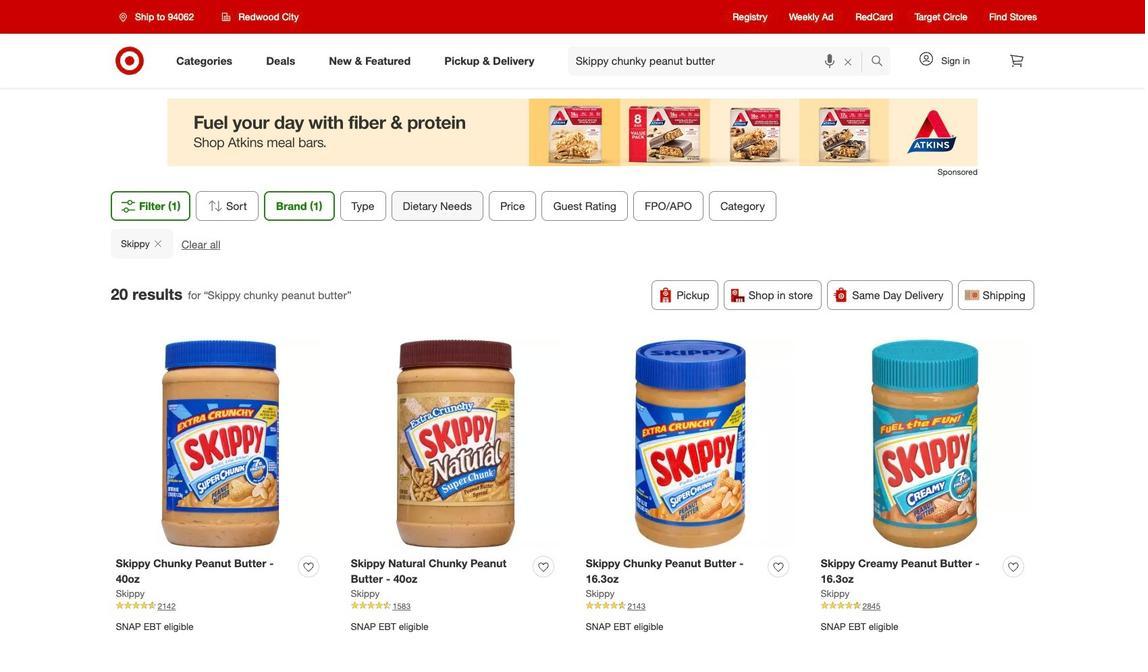 Task type: describe. For each thing, give the bounding box(es) containing it.
What can we help you find? suggestions appear below search field
[[568, 46, 875, 76]]



Task type: locate. For each thing, give the bounding box(es) containing it.
advertisement element
[[168, 99, 978, 166]]

skippy creamy peanut butter - 16.3oz image
[[821, 340, 1030, 548], [821, 340, 1030, 548]]

skippy chunky peanut butter - 16.3oz image
[[586, 340, 795, 548], [586, 340, 795, 548]]

skippy natural chunky peanut butter - 40oz image
[[351, 340, 560, 548], [351, 340, 560, 548]]

skippy chunky peanut butter - 40oz image
[[116, 340, 325, 548], [116, 340, 325, 548]]



Task type: vqa. For each thing, say whether or not it's contained in the screenshot.
Skippy Chunky Peanut Butter - 16.3oz IMAGE
yes



